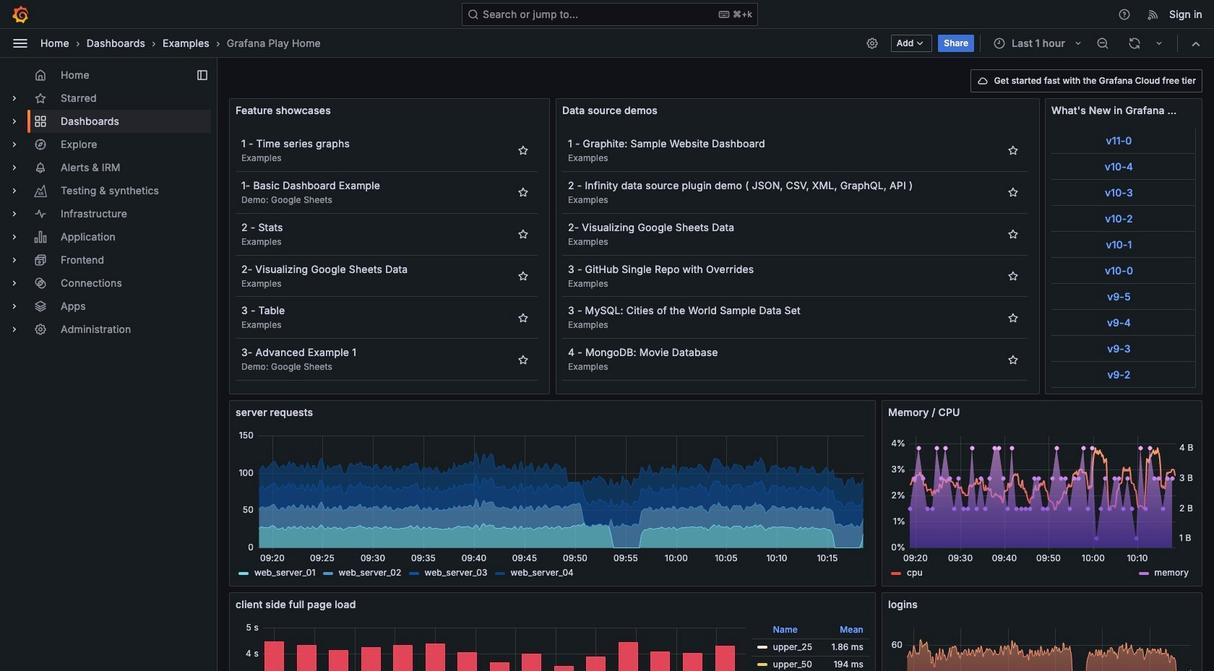 Task type: describe. For each thing, give the bounding box(es) containing it.
mark "2 - stats" as favorite image
[[518, 229, 529, 240]]

expand section starred image
[[9, 93, 20, 104]]

expand section application image
[[9, 231, 20, 243]]

expand section dashboards image
[[9, 116, 20, 127]]

mark "1 - graphite: sample website dashboard" as favorite image
[[1008, 145, 1020, 156]]

expand section connections image
[[9, 278, 20, 289]]

mark "1 -  time series graphs" as favorite image
[[518, 145, 529, 156]]

mark "3 - table" as favorite image
[[518, 312, 529, 324]]

undock menu image
[[197, 69, 208, 81]]

mark "2- visualizing google sheets data" as favorite image
[[1008, 229, 1020, 240]]

mark "2- visualizing google sheets data" as favorite image
[[518, 270, 529, 282]]

mark "2 - infinity data source plugin demo ( json, csv, xml, graphql, api )" as favorite image
[[1008, 187, 1020, 198]]



Task type: locate. For each thing, give the bounding box(es) containing it.
help image
[[1119, 8, 1132, 21]]

expand section testing & synthetics image
[[9, 185, 20, 197]]

expand section infrastructure image
[[9, 208, 20, 220]]

navigation element
[[0, 58, 217, 353]]

mark "3 - mysql: cities of the world sample data set" as favorite image
[[1008, 312, 1020, 324]]

expand section explore image
[[9, 139, 20, 150]]

mark "1- basic dashboard example" as favorite image
[[518, 187, 529, 198]]

expand section apps image
[[9, 301, 20, 312]]

news image
[[1148, 8, 1161, 21]]

zoom out time range image
[[1097, 37, 1110, 50]]

auto refresh turned off. choose refresh time interval image
[[1154, 37, 1166, 49]]

close menu image
[[12, 34, 29, 52]]

expand section alerts & irm image
[[9, 162, 20, 174]]

dashboard settings image
[[866, 37, 879, 50]]

grafana image
[[12, 5, 29, 23]]

expand section administration image
[[9, 324, 20, 336]]

mark "3 - github single repo with overrides" as favorite image
[[1008, 270, 1020, 282]]

mark "4 - mongodb: movie database" as favorite image
[[1008, 354, 1020, 366]]

expand section frontend image
[[9, 255, 20, 266]]

mark "3- advanced example 1" as favorite image
[[518, 354, 529, 366]]

refresh dashboard image
[[1129, 37, 1142, 50]]



Task type: vqa. For each thing, say whether or not it's contained in the screenshot.
OPEN MENU icon
no



